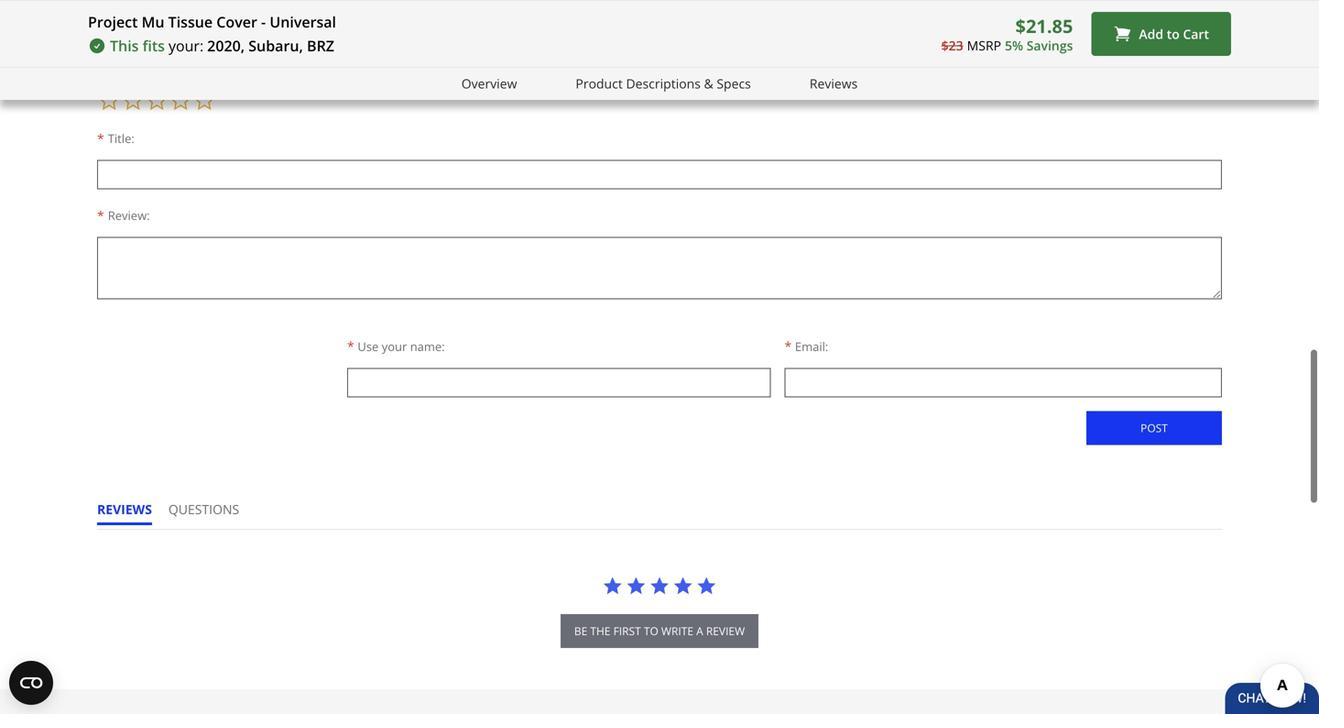 Task type: describe. For each thing, give the bounding box(es) containing it.
* review:
[[97, 216, 150, 234]]

* for * indicates a required field
[[97, 30, 104, 47]]

write
[[662, 633, 694, 649]]

product descriptions & specs link
[[576, 73, 751, 94]]

the
[[591, 633, 611, 649]]

subaru,
[[249, 36, 303, 55]]

questions
[[169, 511, 239, 528]]

required
[[175, 30, 227, 47]]

* title:
[[97, 139, 135, 157]]

1 star image from the left
[[626, 586, 647, 606]]

reviews link
[[810, 73, 858, 94]]

add to cart
[[1140, 25, 1210, 42]]

2 star image from the left
[[697, 586, 717, 606]]

brz
[[307, 36, 335, 55]]

a inside tab panel
[[165, 30, 172, 47]]

your:
[[169, 36, 204, 55]]

0 vertical spatial to
[[1167, 25, 1180, 42]]

open widget image
[[9, 661, 53, 705]]

a inside button
[[697, 633, 704, 649]]

overview link
[[462, 73, 517, 94]]

score 1 radio
[[97, 98, 121, 122]]

tissue
[[168, 12, 213, 32]]

* for * email:
[[785, 347, 792, 364]]

Title: field
[[97, 169, 1223, 199]]

* use your name:
[[347, 347, 445, 364]]

name:
[[410, 348, 445, 364]]

score 5 radio
[[192, 98, 216, 122]]

reviews
[[97, 511, 152, 528]]

Use your name: field
[[347, 378, 771, 407]]

title:
[[108, 140, 135, 156]]

Email: field
[[785, 378, 1223, 407]]

1 star image from the left
[[603, 586, 623, 606]]

this
[[110, 36, 139, 55]]

field
[[230, 30, 256, 47]]

indicates
[[108, 30, 161, 47]]

* for *
[[97, 67, 108, 85]]

be
[[575, 633, 588, 649]]

2020,
[[207, 36, 245, 55]]

5%
[[1006, 36, 1024, 54]]

add
[[1140, 25, 1164, 42]]

this fits your: 2020, subaru, brz
[[110, 36, 335, 55]]



Task type: vqa. For each thing, say whether or not it's contained in the screenshot.
3rd THE SUBARU from the right
no



Task type: locate. For each thing, give the bounding box(es) containing it.
star image up first on the bottom left of the page
[[626, 586, 647, 606]]

star image up the the
[[603, 586, 623, 606]]

product
[[576, 75, 623, 92]]

to right first on the bottom left of the page
[[644, 633, 659, 649]]

0 vertical spatial a
[[165, 30, 172, 47]]

a right mu
[[165, 30, 172, 47]]

a right write
[[697, 633, 704, 649]]

star image
[[603, 586, 623, 606], [697, 586, 717, 606]]

mu
[[142, 12, 165, 32]]

* left this on the left of page
[[97, 30, 104, 47]]

use
[[358, 348, 379, 364]]

msrp
[[968, 36, 1002, 54]]

* left 'review:'
[[97, 216, 104, 234]]

1 vertical spatial to
[[644, 633, 659, 649]]

fits
[[143, 36, 165, 55]]

star image up review
[[697, 586, 717, 606]]

universal
[[270, 12, 336, 32]]

1 vertical spatial a
[[697, 633, 704, 649]]

to right add
[[1167, 25, 1180, 42]]

0 horizontal spatial star image
[[603, 586, 623, 606]]

score 4 radio
[[169, 98, 192, 122]]

be the first to write a review
[[575, 633, 745, 649]]

2 horizontal spatial star image
[[673, 586, 694, 606]]

$23
[[942, 36, 964, 54]]

a
[[165, 30, 172, 47], [697, 633, 704, 649]]

*
[[97, 30, 104, 47], [97, 67, 108, 85], [97, 139, 104, 157], [97, 216, 104, 234], [347, 347, 354, 364], [785, 347, 792, 364]]

savings
[[1027, 36, 1074, 54]]

first
[[614, 633, 641, 649]]

tab panel
[[97, 0, 1223, 479]]

1 horizontal spatial star image
[[697, 586, 717, 606]]

add to cart button
[[1092, 12, 1232, 56]]

your
[[382, 348, 407, 364]]

1 horizontal spatial to
[[1167, 25, 1180, 42]]

* left the title: in the left top of the page
[[97, 139, 104, 157]]

star image up write
[[673, 586, 694, 606]]

1 horizontal spatial star image
[[650, 586, 670, 606]]

cart
[[1184, 25, 1210, 42]]

specs
[[717, 75, 751, 92]]

product descriptions & specs
[[576, 75, 751, 92]]

* indicates a required field
[[97, 30, 256, 47]]

1 horizontal spatial a
[[697, 633, 704, 649]]

* up score 1 option
[[97, 67, 108, 85]]

overview
[[462, 75, 517, 92]]

descriptions
[[626, 75, 701, 92]]

tab list
[[97, 511, 256, 539]]

none button inside tab panel
[[1087, 421, 1223, 455]]

&
[[704, 75, 714, 92]]

tab list containing reviews
[[97, 511, 256, 539]]

cover
[[217, 12, 257, 32]]

0 horizontal spatial a
[[165, 30, 172, 47]]

* email:
[[785, 347, 829, 364]]

$21.85 $23 msrp 5% savings
[[942, 13, 1074, 54]]

project mu tissue cover - universal
[[88, 12, 336, 32]]

* left email:
[[785, 347, 792, 364]]

reviews
[[810, 75, 858, 92]]

Review: text field
[[97, 246, 1223, 309]]

review:
[[108, 217, 150, 233]]

* for * use your name:
[[347, 347, 354, 364]]

0 horizontal spatial to
[[644, 633, 659, 649]]

None button
[[1087, 421, 1223, 455]]

2 star image from the left
[[650, 586, 670, 606]]

star image up be the first to write a review
[[650, 586, 670, 606]]

project
[[88, 12, 138, 32]]

tab panel containing *
[[97, 0, 1223, 479]]

-
[[261, 12, 266, 32]]

3 star image from the left
[[673, 586, 694, 606]]

score 3 radio
[[145, 98, 169, 122]]

* for * title:
[[97, 139, 104, 157]]

to
[[1167, 25, 1180, 42], [644, 633, 659, 649]]

$21.85
[[1016, 13, 1074, 38]]

score 2 radio
[[121, 98, 145, 122]]

* for * review:
[[97, 216, 104, 234]]

be the first to write a review button
[[561, 624, 759, 658]]

* left the use
[[347, 347, 354, 364]]

0 horizontal spatial star image
[[626, 586, 647, 606]]

email:
[[795, 348, 829, 364]]

star image
[[626, 586, 647, 606], [650, 586, 670, 606], [673, 586, 694, 606]]

review
[[707, 633, 745, 649]]



